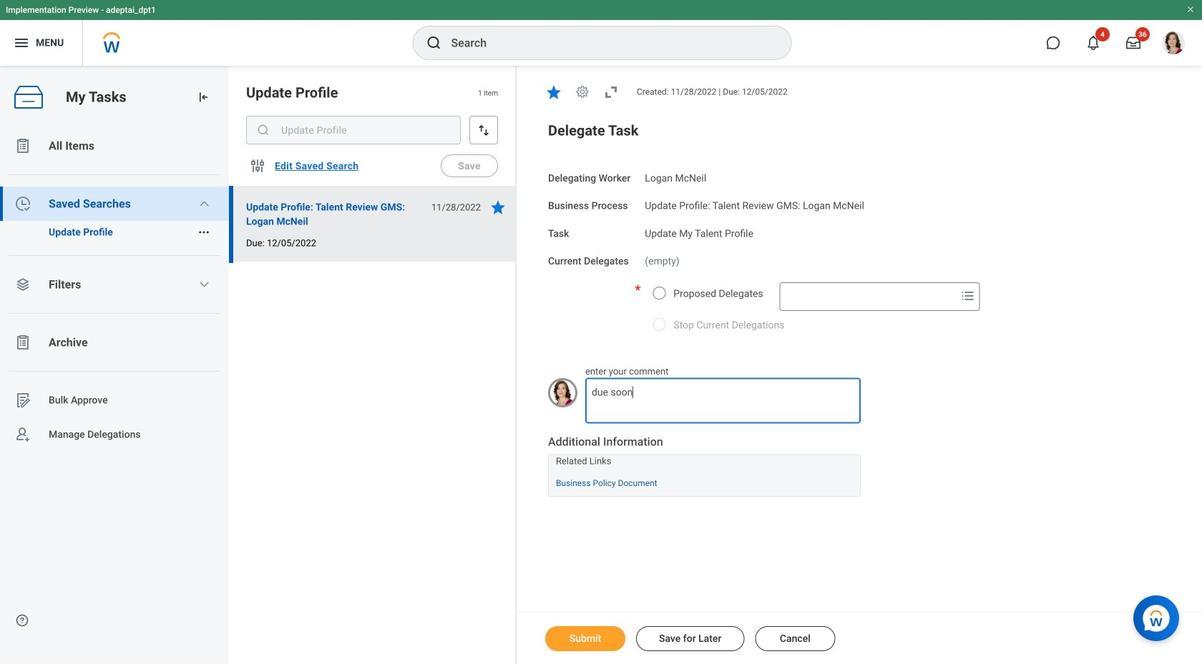 Task type: vqa. For each thing, say whether or not it's contained in the screenshot.
chevron down icon related to perspective icon
yes



Task type: locate. For each thing, give the bounding box(es) containing it.
perspective image
[[14, 276, 31, 293]]

logan mcneil element
[[645, 169, 706, 184]]

None text field
[[246, 116, 461, 145]]

update profile: talent review gms: logan mcneil element
[[645, 197, 864, 212]]

None text field
[[585, 378, 861, 424]]

inbox large image
[[1126, 36, 1141, 50]]

1 horizontal spatial star image
[[545, 84, 562, 101]]

chevron down image
[[198, 198, 210, 210]]

Search field
[[780, 284, 957, 310]]

employee's photo (logan mcneil) image
[[548, 379, 577, 408]]

profile logan mcneil image
[[1162, 31, 1185, 57]]

update my talent profile element
[[645, 225, 754, 240]]

related actions image
[[198, 226, 210, 239]]

list
[[0, 129, 229, 633]]

banner
[[0, 0, 1202, 66]]

star image
[[545, 84, 562, 101], [489, 199, 507, 216]]

0 vertical spatial star image
[[545, 84, 562, 101]]

Search Workday  search field
[[451, 27, 762, 59]]

0 horizontal spatial star image
[[489, 199, 507, 216]]

none text field inside item list element
[[246, 116, 461, 145]]

clock check image
[[14, 195, 31, 213]]

prompts image
[[959, 288, 977, 305]]

transformation import image
[[196, 90, 210, 104]]



Task type: describe. For each thing, give the bounding box(es) containing it.
user plus image
[[14, 427, 31, 444]]

additional information region
[[548, 435, 861, 497]]

close environment banner image
[[1186, 5, 1195, 14]]

action bar region
[[517, 613, 1202, 665]]

search image
[[256, 123, 271, 137]]

notifications large image
[[1086, 36, 1101, 50]]

sort image
[[477, 123, 491, 137]]

configure image
[[249, 157, 266, 175]]

chevron down image
[[198, 279, 210, 291]]

clipboard image
[[14, 334, 31, 351]]

1 vertical spatial star image
[[489, 199, 507, 216]]

justify image
[[13, 34, 30, 52]]

fullscreen image
[[603, 84, 620, 101]]

search image
[[425, 34, 443, 52]]

question outline image
[[15, 614, 29, 628]]

clipboard image
[[14, 137, 31, 155]]

gear image
[[575, 85, 590, 99]]

rename image
[[14, 392, 31, 409]]

item list element
[[229, 66, 517, 665]]



